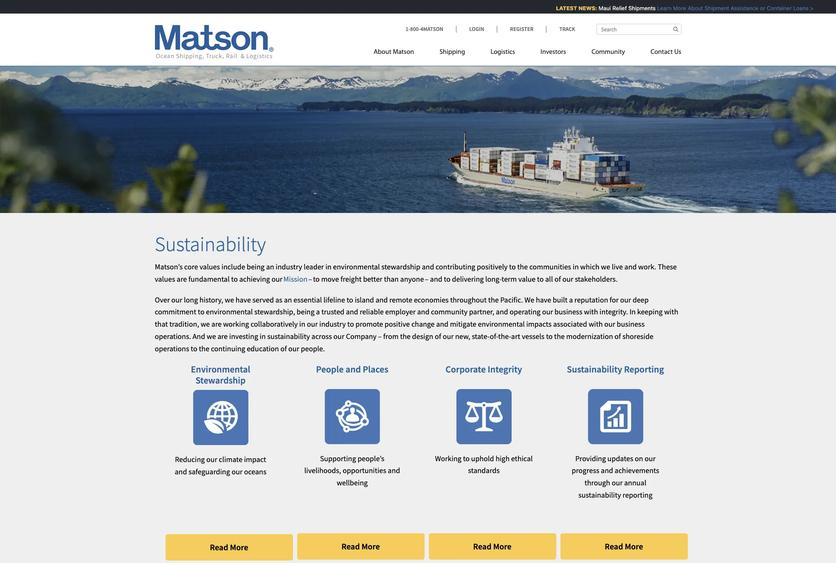 Task type: vqa. For each thing, say whether or not it's contained in the screenshot.
Reducing Our Climate Impact And Safeguarding Our Oceans
yes



Task type: describe. For each thing, give the bounding box(es) containing it.
tradition,
[[169, 320, 199, 329]]

read for integrity
[[473, 541, 492, 552]]

1 vertical spatial are
[[211, 320, 222, 329]]

positive
[[385, 320, 410, 329]]

pacific.
[[501, 295, 523, 305]]

promote
[[356, 320, 383, 329]]

more for sustainability reporting
[[625, 541, 643, 552]]

more for corporate integrity
[[493, 541, 512, 552]]

loans
[[788, 5, 804, 11]]

1 vertical spatial values
[[155, 274, 175, 284]]

logistics link
[[478, 45, 528, 62]]

contact
[[651, 49, 673, 56]]

our left people.
[[288, 344, 299, 354]]

our up 'impacts'
[[542, 307, 553, 317]]

supporting
[[320, 454, 356, 464]]

which
[[581, 262, 600, 272]]

operating
[[510, 307, 541, 317]]

contact us link
[[638, 45, 682, 62]]

supporting people's livelihoods, opportunities and wellbeing
[[304, 454, 400, 488]]

people
[[316, 363, 344, 375]]

leader
[[304, 262, 324, 272]]

of-
[[490, 332, 498, 342]]

industry inside matson's core values include being an industry leader in environmental stewardship and contributing positively to the communities in which we live and work. these values are fundamental to achieving our
[[276, 262, 302, 272]]

read for stewardship
[[210, 543, 228, 553]]

logistics
[[491, 49, 515, 56]]

of left "shoreside"
[[615, 332, 621, 342]]

container
[[762, 5, 787, 11]]

our up "safeguarding"
[[206, 455, 217, 465]]

we right history,
[[225, 295, 234, 305]]

our up across
[[307, 320, 318, 329]]

login
[[469, 25, 484, 33]]

with right keeping
[[665, 307, 679, 317]]

search image
[[674, 26, 679, 32]]

wellbeing
[[337, 478, 368, 488]]

stakeholders.
[[575, 274, 618, 284]]

our right across
[[334, 332, 345, 342]]

served
[[253, 295, 274, 305]]

uphold
[[471, 454, 494, 464]]

over
[[155, 295, 170, 305]]

change
[[412, 320, 435, 329]]

oceans
[[244, 467, 267, 477]]

and right live
[[625, 262, 637, 272]]

collaboratively
[[251, 320, 298, 329]]

and down island
[[346, 307, 358, 317]]

shipments
[[623, 5, 651, 11]]

sustainability reporting
[[567, 363, 664, 375]]

and up change
[[417, 307, 430, 317]]

more for environmental stewardship
[[230, 543, 248, 553]]

education
[[247, 344, 279, 354]]

sustainability inside providing updates on our progress and achievements through our annual sustainability reporting
[[579, 491, 621, 500]]

work.
[[639, 262, 657, 272]]

2 horizontal spatial environmental
[[478, 320, 525, 329]]

our right for
[[620, 295, 631, 305]]

2 have from the left
[[536, 295, 551, 305]]

operations
[[155, 344, 189, 354]]

achieving
[[239, 274, 270, 284]]

in up the move
[[326, 262, 332, 272]]

industry inside over our long history, we have served as an essential lifeline to island and remote economies throughout the pacific. we have built a reputation for our deep commitment to environmental stewardship, being a trusted and reliable employer and community partner, and operating our business with integrity. in keeping with that tradition, we are working collaboratively in our industry to promote positive change and mitigate environmental impacts associated with our business operations. and we are investing in sustainability across our company – from the design of our new, state-of-the-art vessels to the modernization of shoreside operations to the continuing education of our people.
[[319, 320, 346, 329]]

mission link
[[284, 274, 308, 284]]

essential
[[294, 295, 322, 305]]

to down 'and'
[[191, 344, 197, 354]]

1 horizontal spatial a
[[569, 295, 573, 305]]

learn
[[652, 5, 666, 11]]

investors link
[[528, 45, 579, 62]]

stewardship
[[196, 375, 246, 387]]

vessels
[[522, 332, 545, 342]]

people.
[[301, 344, 325, 354]]

learn more about shipment assistance or container loans > link
[[652, 5, 809, 11]]

standards
[[468, 466, 500, 476]]

and inside reducing our climate impact and safeguarding our oceans
[[175, 467, 187, 477]]

matson's core values include being an industry leader in environmental stewardship and contributing positively to the communities in which we live and work. these values are fundamental to achieving our
[[155, 262, 677, 284]]

we
[[525, 295, 535, 305]]

anyone –
[[400, 274, 429, 284]]

4matson
[[421, 25, 444, 33]]

people's
[[358, 454, 385, 464]]

a matson ship full of containers sails in the alaska service. image
[[0, 53, 836, 213]]

to down 'impacts'
[[546, 332, 553, 342]]

latest news: maui relief shipments learn more about shipment assistance or container loans >
[[551, 5, 809, 11]]

2 vertical spatial are
[[218, 332, 228, 342]]

0 horizontal spatial a
[[316, 307, 320, 317]]

top menu navigation
[[374, 45, 682, 62]]

to up company
[[348, 320, 354, 329]]

shipping
[[440, 49, 465, 56]]

to up term
[[509, 262, 516, 272]]

we right 'and'
[[207, 332, 216, 342]]

and inside supporting people's livelihoods, opportunities and wellbeing
[[388, 466, 400, 476]]

our left annual
[[612, 478, 623, 488]]

and
[[193, 332, 205, 342]]

with down 'reputation'
[[584, 307, 598, 317]]

the inside matson's core values include being an industry leader in environmental stewardship and contributing positively to the communities in which we live and work. these values are fundamental to achieving our
[[518, 262, 528, 272]]

the up the partner,
[[488, 295, 499, 305]]

value
[[519, 274, 536, 284]]

1-800-4matson link
[[406, 25, 456, 33]]

working
[[435, 454, 462, 464]]

company
[[346, 332, 377, 342]]

reporting
[[624, 363, 664, 375]]

our inside matson's core values include being an industry leader in environmental stewardship and contributing positively to the communities in which we live and work. these values are fundamental to achieving our
[[272, 274, 283, 284]]

shipping link
[[427, 45, 478, 62]]

continuing
[[211, 344, 245, 354]]

climate
[[219, 455, 243, 465]]

track
[[560, 25, 575, 33]]

people and places
[[316, 363, 389, 375]]

of right education
[[281, 344, 287, 354]]

communities
[[530, 262, 571, 272]]

fundamental
[[189, 274, 230, 284]]

trusted
[[322, 307, 345, 317]]

login link
[[456, 25, 497, 33]]

impacts
[[527, 320, 552, 329]]

and inside providing updates on our progress and achievements through our annual sustainability reporting
[[601, 466, 613, 476]]

in down essential
[[299, 320, 305, 329]]

through
[[585, 478, 611, 488]]

that
[[155, 320, 168, 329]]

economies
[[414, 295, 449, 305]]

sustainability inside over our long history, we have served as an essential lifeline to island and remote economies throughout the pacific. we have built a reputation for our deep commitment to environmental stewardship, being a trusted and reliable employer and community partner, and operating our business with integrity. in keeping with that tradition, we are working collaboratively in our industry to promote positive change and mitigate environmental impacts associated with our business operations. and we are investing in sustainability across our company – from the design of our new, state-of-the-art vessels to the modernization of shoreside operations to the continuing education of our people.
[[267, 332, 310, 342]]

and up reliable
[[376, 295, 388, 305]]

0 vertical spatial business
[[555, 307, 583, 317]]

of right all
[[555, 274, 561, 284]]

or
[[755, 5, 760, 11]]

partner,
[[469, 307, 495, 317]]

from
[[383, 332, 399, 342]]

environmental inside matson's core values include being an industry leader in environmental stewardship and contributing positively to the communities in which we live and work. these values are fundamental to achieving our
[[333, 262, 380, 272]]

read for reporting
[[605, 541, 623, 552]]

our down climate at the bottom of the page
[[232, 467, 243, 477]]

to down long
[[198, 307, 205, 317]]

all
[[545, 274, 553, 284]]

annual
[[625, 478, 647, 488]]

to left all
[[537, 274, 544, 284]]



Task type: locate. For each thing, give the bounding box(es) containing it.
0 horizontal spatial about
[[374, 49, 392, 56]]

0 horizontal spatial being
[[247, 262, 265, 272]]

reporting
[[623, 491, 653, 500]]

associated
[[553, 320, 587, 329]]

0 vertical spatial sustainability
[[267, 332, 310, 342]]

achievements
[[615, 466, 660, 476]]

an right the as
[[284, 295, 292, 305]]

1 horizontal spatial an
[[284, 295, 292, 305]]

0 horizontal spatial sustainability
[[267, 332, 310, 342]]

we inside matson's core values include being an industry leader in environmental stewardship and contributing positively to the communities in which we live and work. these values are fundamental to achieving our
[[601, 262, 611, 272]]

to left island
[[347, 295, 353, 305]]

0 horizontal spatial values
[[155, 274, 175, 284]]

read more link for reporting
[[561, 534, 688, 560]]

0 horizontal spatial business
[[555, 307, 583, 317]]

sustainability up core
[[155, 232, 266, 257]]

blue matson logo with ocean, shipping, truck, rail and logistics written beneath it. image
[[155, 25, 274, 60]]

for
[[610, 295, 619, 305]]

0 vertical spatial being
[[247, 262, 265, 272]]

report icon image
[[588, 389, 643, 445]]

read more for stewardship
[[210, 543, 248, 553]]

1 have from the left
[[236, 295, 251, 305]]

1 horizontal spatial sustainability
[[567, 363, 623, 375]]

long-
[[486, 274, 502, 284]]

about matson link
[[374, 45, 427, 62]]

1 horizontal spatial about
[[683, 5, 698, 11]]

have left 'served'
[[236, 295, 251, 305]]

are inside matson's core values include being an industry leader in environmental stewardship and contributing positively to the communities in which we live and work. these values are fundamental to achieving our
[[177, 274, 187, 284]]

0 vertical spatial environmental
[[333, 262, 380, 272]]

1 horizontal spatial being
[[297, 307, 315, 317]]

an inside over our long history, we have served as an essential lifeline to island and remote economies throughout the pacific. we have built a reputation for our deep commitment to environmental stewardship, being a trusted and reliable employer and community partner, and operating our business with integrity. in keeping with that tradition, we are working collaboratively in our industry to promote positive change and mitigate environmental impacts associated with our business operations. and we are investing in sustainability across our company – from the design of our new, state-of-the-art vessels to the modernization of shoreside operations to the continuing education of our people.
[[284, 295, 292, 305]]

business down in
[[617, 320, 645, 329]]

modernization
[[566, 332, 613, 342]]

history,
[[200, 295, 223, 305]]

and left places at left bottom
[[346, 363, 361, 375]]

the down the associated
[[554, 332, 565, 342]]

these
[[658, 262, 677, 272]]

more
[[668, 5, 681, 11], [362, 541, 380, 552], [493, 541, 512, 552], [625, 541, 643, 552], [230, 543, 248, 553]]

a left trusted
[[316, 307, 320, 317]]

mission
[[284, 274, 308, 284]]

1 vertical spatial business
[[617, 320, 645, 329]]

0 vertical spatial industry
[[276, 262, 302, 272]]

shoreside
[[623, 332, 654, 342]]

and down reducing
[[175, 467, 187, 477]]

investors
[[541, 49, 566, 56]]

our right all
[[563, 274, 574, 284]]

mitigate
[[450, 320, 477, 329]]

read
[[342, 541, 360, 552], [473, 541, 492, 552], [605, 541, 623, 552], [210, 543, 228, 553]]

0 horizontal spatial sustainability
[[155, 232, 266, 257]]

1 horizontal spatial have
[[536, 295, 551, 305]]

live
[[612, 262, 623, 272]]

an up achieving
[[266, 262, 274, 272]]

in up education
[[260, 332, 266, 342]]

community
[[592, 49, 625, 56]]

new,
[[455, 332, 471, 342]]

sustainability down 'collaboratively'
[[267, 332, 310, 342]]

us
[[675, 49, 682, 56]]

Search search field
[[597, 24, 682, 35]]

sustainability down modernization
[[567, 363, 623, 375]]

reducing
[[175, 455, 205, 465]]

and down pacific.
[[496, 307, 508, 317]]

to inside 'working to uphold high ethical standards'
[[463, 454, 470, 464]]

in left which
[[573, 262, 579, 272]]

– to
[[309, 274, 320, 284]]

integrity.
[[600, 307, 628, 317]]

0 vertical spatial an
[[266, 262, 274, 272]]

to left uphold
[[463, 454, 470, 464]]

are up 'continuing'
[[218, 332, 228, 342]]

0 horizontal spatial have
[[236, 295, 251, 305]]

read more for integrity
[[473, 541, 512, 552]]

1 vertical spatial environmental
[[206, 307, 253, 317]]

remote
[[390, 295, 413, 305]]

0 vertical spatial values
[[200, 262, 220, 272]]

being down essential
[[297, 307, 315, 317]]

our left mission
[[272, 274, 283, 284]]

shipment
[[700, 5, 724, 11]]

1 vertical spatial sustainability
[[579, 491, 621, 500]]

the right from
[[400, 332, 411, 342]]

working
[[223, 320, 249, 329]]

being up achieving
[[247, 262, 265, 272]]

environmental up "working"
[[206, 307, 253, 317]]

and up through
[[601, 466, 613, 476]]

register
[[510, 25, 534, 33]]

to down include
[[231, 274, 238, 284]]

throughout
[[450, 295, 487, 305]]

a right built
[[569, 295, 573, 305]]

design
[[412, 332, 434, 342]]

and
[[422, 262, 434, 272], [625, 262, 637, 272], [430, 274, 443, 284], [376, 295, 388, 305], [346, 307, 358, 317], [417, 307, 430, 317], [496, 307, 508, 317], [436, 320, 449, 329], [346, 363, 361, 375], [388, 466, 400, 476], [601, 466, 613, 476], [175, 467, 187, 477]]

relief
[[607, 5, 622, 11]]

2 vertical spatial environmental
[[478, 320, 525, 329]]

read more link for stewardship
[[165, 535, 293, 561]]

places
[[363, 363, 389, 375]]

sustainability for sustainability reporting
[[567, 363, 623, 375]]

1 vertical spatial about
[[374, 49, 392, 56]]

0 vertical spatial are
[[177, 274, 187, 284]]

0 vertical spatial a
[[569, 295, 573, 305]]

register link
[[497, 25, 547, 33]]

0 vertical spatial sustainability
[[155, 232, 266, 257]]

than
[[384, 274, 399, 284]]

long
[[184, 295, 198, 305]]

freight
[[341, 274, 362, 284]]

1 vertical spatial an
[[284, 295, 292, 305]]

1 horizontal spatial environmental
[[333, 262, 380, 272]]

our up commitment
[[171, 295, 182, 305]]

1-800-4matson
[[406, 25, 444, 33]]

include
[[222, 262, 245, 272]]

progress
[[572, 466, 600, 476]]

1 horizontal spatial industry
[[319, 320, 346, 329]]

ethical
[[511, 454, 533, 464]]

being
[[247, 262, 265, 272], [297, 307, 315, 317]]

reliable
[[360, 307, 384, 317]]

in
[[630, 307, 636, 317]]

environmental
[[333, 262, 380, 272], [206, 307, 253, 317], [478, 320, 525, 329]]

an
[[266, 262, 274, 272], [284, 295, 292, 305]]

industry up mission
[[276, 262, 302, 272]]

1 horizontal spatial values
[[200, 262, 220, 272]]

read more for reporting
[[605, 541, 643, 552]]

values up fundamental
[[200, 262, 220, 272]]

delivering
[[452, 274, 484, 284]]

environmental up the the-
[[478, 320, 525, 329]]

0 vertical spatial about
[[683, 5, 698, 11]]

sustainability for sustainability
[[155, 232, 266, 257]]

the-
[[498, 332, 511, 342]]

news:
[[573, 5, 592, 11]]

with up modernization
[[589, 320, 603, 329]]

more for people and places
[[362, 541, 380, 552]]

read more link for integrity
[[429, 534, 556, 560]]

1 vertical spatial sustainability
[[567, 363, 623, 375]]

and down community
[[436, 320, 449, 329]]

positively
[[477, 262, 508, 272]]

read for and
[[342, 541, 360, 552]]

0 horizontal spatial environmental
[[206, 307, 253, 317]]

about left matson
[[374, 49, 392, 56]]

are left "working"
[[211, 320, 222, 329]]

state-
[[472, 332, 490, 342]]

as
[[275, 295, 283, 305]]

an inside matson's core values include being an industry leader in environmental stewardship and contributing positively to the communities in which we live and work. these values are fundamental to achieving our
[[266, 262, 274, 272]]

community link
[[579, 45, 638, 62]]

environmental
[[191, 363, 250, 375]]

industry down trusted
[[319, 320, 346, 329]]

being inside over our long history, we have served as an essential lifeline to island and remote economies throughout the pacific. we have built a reputation for our deep commitment to environmental stewardship, being a trusted and reliable employer and community partner, and operating our business with integrity. in keeping with that tradition, we are working collaboratively in our industry to promote positive change and mitigate environmental impacts associated with our business operations. and we are investing in sustainability across our company – from the design of our new, state-of-the-art vessels to the modernization of shoreside operations to the continuing education of our people.
[[297, 307, 315, 317]]

our down integrity.
[[605, 320, 616, 329]]

the up value
[[518, 262, 528, 272]]

values down matson's
[[155, 274, 175, 284]]

1 horizontal spatial sustainability
[[579, 491, 621, 500]]

to down the contributing
[[444, 274, 451, 284]]

800-
[[410, 25, 421, 33]]

0 horizontal spatial an
[[266, 262, 274, 272]]

reducing our climate impact and safeguarding our oceans
[[175, 455, 267, 477]]

sustainability down through
[[579, 491, 621, 500]]

over our long history, we have served as an essential lifeline to island and remote economies throughout the pacific. we have built a reputation for our deep commitment to environmental stewardship, being a trusted and reliable employer and community partner, and operating our business with integrity. in keeping with that tradition, we are working collaboratively in our industry to promote positive change and mitigate environmental impacts associated with our business operations. and we are investing in sustainability across our company – from the design of our new, state-of-the-art vessels to the modernization of shoreside operations to the continuing education of our people.
[[155, 295, 679, 354]]

sustainability
[[267, 332, 310, 342], [579, 491, 621, 500]]

to
[[509, 262, 516, 272], [231, 274, 238, 284], [444, 274, 451, 284], [537, 274, 544, 284], [347, 295, 353, 305], [198, 307, 205, 317], [348, 320, 354, 329], [546, 332, 553, 342], [191, 344, 197, 354], [463, 454, 470, 464]]

1 horizontal spatial business
[[617, 320, 645, 329]]

impact
[[244, 455, 266, 465]]

core
[[184, 262, 198, 272]]

1 vertical spatial industry
[[319, 320, 346, 329]]

safeguarding
[[189, 467, 230, 477]]

across
[[312, 332, 332, 342]]

latest
[[551, 5, 572, 11]]

we up 'and'
[[201, 320, 210, 329]]

1 vertical spatial a
[[316, 307, 320, 317]]

business up the associated
[[555, 307, 583, 317]]

island
[[355, 295, 374, 305]]

about inside about matson link
[[374, 49, 392, 56]]

stewardship
[[382, 262, 421, 272]]

of right design
[[435, 332, 441, 342]]

built
[[553, 295, 568, 305]]

and up 'economies'
[[430, 274, 443, 284]]

being inside matson's core values include being an industry leader in environmental stewardship and contributing positively to the communities in which we live and work. these values are fundamental to achieving our
[[247, 262, 265, 272]]

and right opportunities
[[388, 466, 400, 476]]

updates
[[608, 454, 634, 464]]

have right we
[[536, 295, 551, 305]]

read more link for and
[[297, 534, 425, 560]]

>
[[805, 5, 809, 11]]

environmental up freight
[[333, 262, 380, 272]]

stewardship,
[[254, 307, 295, 317]]

0 horizontal spatial industry
[[276, 262, 302, 272]]

keeping
[[638, 307, 663, 317]]

None search field
[[597, 24, 682, 35]]

the down 'and'
[[199, 344, 209, 354]]

on
[[635, 454, 643, 464]]

our right on
[[645, 454, 656, 464]]

1 vertical spatial being
[[297, 307, 315, 317]]

about left shipment
[[683, 5, 698, 11]]

read more for and
[[342, 541, 380, 552]]

our left new, at the bottom of page
[[443, 332, 454, 342]]

are down core
[[177, 274, 187, 284]]

–
[[378, 332, 382, 342]]

deep
[[633, 295, 649, 305]]

contributing
[[436, 262, 476, 272]]

commitment
[[155, 307, 196, 317]]

we left live
[[601, 262, 611, 272]]

providing
[[576, 454, 606, 464]]

and up anyone –
[[422, 262, 434, 272]]



